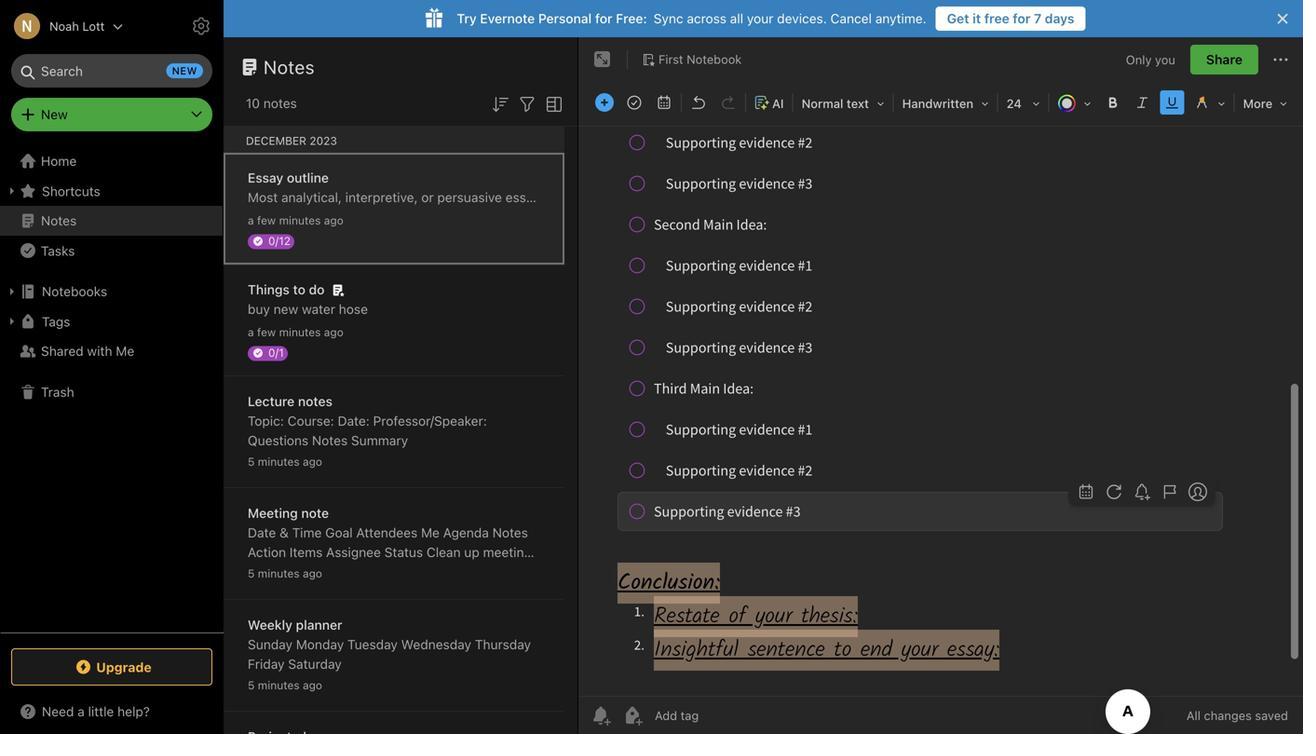 Task type: locate. For each thing, give the bounding box(es) containing it.
5 minutes ago down questions
[[248, 455, 322, 468]]

a down "buy"
[[248, 326, 254, 339]]

meeting
[[483, 545, 532, 560], [342, 564, 391, 579]]

or
[[421, 190, 434, 205]]

new down settings icon
[[172, 65, 197, 77]]

new button
[[11, 98, 212, 131]]

ago down the saturday on the bottom of page
[[303, 679, 322, 692]]

new inside search box
[[172, 65, 197, 77]]

hose
[[339, 301, 368, 317]]

0 vertical spatial me
[[116, 343, 134, 359]]

0 horizontal spatial to
[[293, 282, 305, 297]]

0/1
[[268, 346, 284, 359]]

Account field
[[0, 7, 123, 45]]

shared
[[41, 343, 84, 359]]

notes
[[263, 95, 297, 111], [298, 394, 332, 409], [248, 564, 281, 579], [395, 564, 428, 579]]

Font color field
[[1051, 89, 1098, 116]]

minutes down friday
[[258, 679, 300, 692]]

sync
[[654, 11, 683, 26]]

ago down items
[[303, 567, 322, 580]]

click to collapse image
[[217, 700, 231, 722]]

a few minutes ago
[[248, 214, 344, 227], [248, 326, 344, 339]]

0 vertical spatial a few minutes ago
[[248, 214, 344, 227]]

status
[[384, 545, 423, 560]]

a few minutes ago for analytical,
[[248, 214, 344, 227]]

notes inside topic: course: date: professor/speaker: questions notes summary
[[312, 433, 348, 448]]

2 vertical spatial 5
[[248, 679, 255, 692]]

noah lott
[[49, 19, 105, 33]]

notes down action
[[248, 564, 281, 579]]

0 vertical spatial few
[[257, 214, 276, 227]]

2 a few minutes ago from the top
[[248, 326, 344, 339]]

you inside note window element
[[1155, 52, 1176, 66]]

share
[[1206, 52, 1243, 67]]

should
[[868, 190, 908, 205]]

for left free:
[[595, 11, 613, 26]]

0 horizontal spatial me
[[116, 343, 134, 359]]

1 a few minutes ago from the top
[[248, 214, 344, 227]]

effective
[[1027, 190, 1080, 205]]

1 vertical spatial me
[[421, 525, 440, 540]]

evernote
[[480, 11, 535, 26]]

5 for topic: course: date: professor/speaker: questions notes summary
[[248, 455, 255, 468]]

get it free for 7 days button
[[936, 7, 1086, 31]]

2 5 minutes ago from the top
[[248, 567, 322, 580]]

tasks
[[41, 243, 75, 258]]

5 down questions
[[248, 455, 255, 468]]

need a little help?
[[42, 704, 150, 719]]

me right the with in the left of the page
[[116, 343, 134, 359]]

5 minutes ago down action
[[248, 567, 322, 580]]

meeting up items
[[483, 545, 532, 560]]

get
[[947, 11, 969, 26]]

outlines
[[1083, 190, 1130, 205]]

weekly planner sunday monday tuesday wednesday thursday friday saturday 5 minutes ago
[[248, 617, 531, 692]]

it
[[973, 11, 981, 26]]

few down most in the top of the page
[[257, 214, 276, 227]]

a few minutes ago up 0/12
[[248, 214, 344, 227]]

1 vertical spatial 5
[[248, 567, 255, 580]]

structure
[[809, 190, 864, 205]]

5 down action
[[248, 567, 255, 580]]

ago
[[324, 214, 344, 227], [324, 326, 344, 339], [303, 455, 322, 468], [303, 567, 322, 580], [303, 679, 322, 692]]

try evernote personal for free: sync across all your devices. cancel anytime.
[[457, 11, 927, 26]]

things
[[248, 282, 290, 297]]

note
[[301, 505, 329, 521]]

Note Editor text field
[[579, 127, 1303, 696]]

for left the most
[[1134, 190, 1151, 205]]

up
[[464, 545, 480, 560]]

expand notebooks image
[[5, 284, 20, 299]]

3 5 from the top
[[248, 679, 255, 692]]

time
[[292, 525, 322, 540]]

Add filters field
[[516, 91, 538, 115]]

minutes inside weekly planner sunday monday tuesday wednesday thursday friday saturday 5 minutes ago
[[258, 679, 300, 692]]

meeting down assignee
[[342, 564, 391, 579]]

upgrade
[[96, 659, 152, 675]]

0 vertical spatial 5
[[248, 455, 255, 468]]

normal text
[[802, 96, 869, 110]]

few
[[257, 214, 276, 227], [257, 326, 276, 339]]

2 vertical spatial a
[[77, 704, 85, 719]]

add filters image
[[516, 93, 538, 115]]

most
[[248, 190, 278, 205]]

5 down friday
[[248, 679, 255, 692]]

buy
[[248, 301, 270, 317]]

1 vertical spatial meeting
[[342, 564, 391, 579]]

handwritten
[[902, 96, 974, 110]]

notes up items
[[492, 525, 528, 540]]

0 vertical spatial you
[[1155, 52, 1176, 66]]

new
[[172, 65, 197, 77], [274, 301, 298, 317]]

notes
[[264, 56, 315, 78], [41, 213, 77, 228], [312, 433, 348, 448], [492, 525, 528, 540]]

notes up 10 notes
[[264, 56, 315, 78]]

follow
[[596, 190, 632, 205]]

to left do
[[293, 282, 305, 297]]

a few minutes ago for new
[[248, 326, 344, 339]]

1 horizontal spatial to
[[581, 190, 593, 205]]

a few minutes ago down buy new water hose
[[248, 326, 344, 339]]

1 horizontal spatial for
[[1013, 11, 1031, 26]]

home link
[[0, 146, 224, 176]]

notes down 'course:'
[[312, 433, 348, 448]]

2 5 from the top
[[248, 567, 255, 580]]

shared with me link
[[0, 336, 223, 366]]

5 inside weekly planner sunday monday tuesday wednesday thursday friday saturday 5 minutes ago
[[248, 679, 255, 692]]

undo image
[[686, 89, 712, 116]]

notes link
[[0, 206, 223, 236]]

1 horizontal spatial me
[[421, 525, 440, 540]]

for inside button
[[1013, 11, 1031, 26]]

attendees
[[356, 525, 418, 540]]

tree
[[0, 146, 224, 632]]

few up 0/1 on the left
[[257, 326, 276, 339]]

5 minutes ago
[[248, 455, 322, 468], [248, 567, 322, 580]]

changes
[[1204, 708, 1252, 722]]

0 vertical spatial new
[[172, 65, 197, 77]]

0 vertical spatial meeting
[[483, 545, 532, 560]]

topic:
[[248, 413, 284, 429]]

10
[[246, 95, 260, 111]]

0 vertical spatial to
[[581, 190, 593, 205]]

1 horizontal spatial you
[[1155, 52, 1176, 66]]

your
[[747, 11, 774, 26]]

days
[[1045, 11, 1075, 26]]

1 horizontal spatial new
[[274, 301, 298, 317]]

formulate
[[966, 190, 1024, 205]]

1 5 minutes ago from the top
[[248, 455, 322, 468]]

essays
[[506, 190, 546, 205]]

24
[[1007, 96, 1022, 110]]

me
[[116, 343, 134, 359], [421, 525, 440, 540]]

1 vertical spatial few
[[257, 326, 276, 339]]

saved
[[1255, 708, 1288, 722]]

friday
[[248, 656, 285, 672]]

task image
[[621, 89, 647, 116]]

settings image
[[190, 15, 212, 37]]

0 horizontal spatial for
[[595, 11, 613, 26]]

1 vertical spatial a
[[248, 326, 254, 339]]

a left "little"
[[77, 704, 85, 719]]

this
[[780, 190, 806, 205]]

you
[[1155, 52, 1176, 66], [941, 190, 962, 205]]

date
[[248, 525, 276, 540]]

for
[[595, 11, 613, 26], [1013, 11, 1031, 26], [1134, 190, 1151, 205]]

to right "tend"
[[581, 190, 593, 205]]

you right help
[[941, 190, 962, 205]]

for left 7
[[1013, 11, 1031, 26]]

shortcuts
[[42, 183, 100, 199]]

Sort options field
[[489, 91, 511, 115]]

2 few from the top
[[257, 326, 276, 339]]

meeting note date & time goal attendees me agenda notes action items assignee status clean up meeting notes send out meeting notes and action items
[[248, 505, 532, 579]]

me up clean
[[421, 525, 440, 540]]

0 horizontal spatial new
[[172, 65, 197, 77]]

help
[[911, 190, 937, 205]]

new down the things to do at top
[[274, 301, 298, 317]]

do
[[309, 282, 325, 297]]

tags
[[42, 314, 70, 329]]

a for most
[[248, 214, 254, 227]]

few for buy
[[257, 326, 276, 339]]

1 vertical spatial a few minutes ago
[[248, 326, 344, 339]]

1 vertical spatial you
[[941, 190, 962, 205]]

0 vertical spatial 5 minutes ago
[[248, 455, 322, 468]]

upgrade button
[[11, 648, 212, 686]]

to
[[581, 190, 593, 205], [293, 282, 305, 297]]

water
[[302, 301, 335, 317]]

ago down analytical,
[[324, 214, 344, 227]]

ago inside weekly planner sunday monday tuesday wednesday thursday friday saturday 5 minutes ago
[[303, 679, 322, 692]]

expand note image
[[592, 48, 614, 71]]

you right "only"
[[1155, 52, 1176, 66]]

5 minutes ago for topic: course: date: professor/speaker: questions notes summary
[[248, 455, 322, 468]]

Font size field
[[1000, 89, 1047, 116]]

0 vertical spatial a
[[248, 214, 254, 227]]

1 horizontal spatial meeting
[[483, 545, 532, 560]]

a down most in the top of the page
[[248, 214, 254, 227]]

1 few from the top
[[257, 214, 276, 227]]

1 vertical spatial 5 minutes ago
[[248, 567, 322, 580]]

1 5 from the top
[[248, 455, 255, 468]]



Task type: describe. For each thing, give the bounding box(es) containing it.
action
[[458, 564, 495, 579]]

lott
[[82, 19, 105, 33]]

5 minutes ago for date & time goal attendees me agenda notes action items assignee status clean up meeting notes send out meeting notes and action items
[[248, 567, 322, 580]]

Highlight field
[[1187, 89, 1232, 116]]

notes right 10
[[263, 95, 297, 111]]

notebook
[[687, 52, 742, 66]]

0/12
[[268, 234, 291, 247]]

personal
[[538, 11, 592, 26]]

&
[[280, 525, 289, 540]]

tree containing home
[[0, 146, 224, 632]]

add a reminder image
[[590, 704, 612, 727]]

assignee
[[326, 545, 381, 560]]

most
[[1154, 190, 1184, 205]]

course:
[[288, 413, 334, 429]]

1 vertical spatial new
[[274, 301, 298, 317]]

a for buy
[[248, 326, 254, 339]]

WHAT'S NEW field
[[0, 697, 224, 727]]

0 horizontal spatial you
[[941, 190, 962, 205]]

ago down water
[[324, 326, 344, 339]]

notes down status
[[395, 564, 428, 579]]

with
[[87, 343, 112, 359]]

outline
[[287, 170, 329, 185]]

shortcuts button
[[0, 176, 223, 206]]

me inside tree
[[116, 343, 134, 359]]

More field
[[1237, 89, 1294, 116]]

notes up tasks
[[41, 213, 77, 228]]

minutes down analytical,
[[279, 214, 321, 227]]

add tag image
[[621, 704, 644, 727]]

underline image
[[1159, 89, 1186, 116]]

topic: course: date: professor/speaker: questions notes summary
[[248, 413, 487, 448]]

shared with me
[[41, 343, 134, 359]]

same
[[658, 190, 690, 205]]

bold image
[[1100, 89, 1126, 116]]

need
[[42, 704, 74, 719]]

0 horizontal spatial meeting
[[342, 564, 391, 579]]

summary
[[351, 433, 408, 448]]

meeting
[[248, 505, 298, 521]]

only
[[1126, 52, 1152, 66]]

most analytical, interpretive, or persuasive essays tend to follow the same basic pattern. this structure should help you formulate effective outlines for most ...
[[248, 190, 1199, 205]]

for for 7
[[1013, 11, 1031, 26]]

sunday
[[248, 637, 293, 652]]

help?
[[117, 704, 150, 719]]

tuesday
[[347, 637, 398, 652]]

noah
[[49, 19, 79, 33]]

trash
[[41, 384, 74, 400]]

few for most
[[257, 214, 276, 227]]

thursday
[[475, 637, 531, 652]]

Search text field
[[24, 54, 199, 88]]

devices.
[[777, 11, 827, 26]]

Font family field
[[896, 89, 995, 116]]

calendar event image
[[651, 89, 677, 116]]

anytime.
[[875, 11, 927, 26]]

a inside what's new field
[[77, 704, 85, 719]]

minutes down action
[[258, 567, 300, 580]]

new
[[41, 107, 68, 122]]

new search field
[[24, 54, 203, 88]]

notes inside meeting note date & time goal attendees me agenda notes action items assignee status clean up meeting notes send out meeting notes and action items
[[492, 525, 528, 540]]

Add tag field
[[653, 708, 793, 723]]

persuasive
[[437, 190, 502, 205]]

agenda
[[443, 525, 489, 540]]

date:
[[338, 413, 370, 429]]

little
[[88, 704, 114, 719]]

buy new water hose
[[248, 301, 368, 317]]

across
[[687, 11, 727, 26]]

tags button
[[0, 306, 223, 336]]

free
[[984, 11, 1010, 26]]

me inside meeting note date & time goal attendees me agenda notes action items assignee status clean up meeting notes send out meeting notes and action items
[[421, 525, 440, 540]]

Heading level field
[[795, 89, 891, 116]]

cancel
[[831, 11, 872, 26]]

saturday
[[288, 656, 342, 672]]

for for free:
[[595, 11, 613, 26]]

get it free for 7 days
[[947, 11, 1075, 26]]

more actions image
[[1270, 48, 1292, 71]]

ai
[[772, 96, 784, 110]]

More actions field
[[1270, 45, 1292, 75]]

essay
[[248, 170, 283, 185]]

december
[[246, 134, 306, 147]]

questions
[[248, 433, 309, 448]]

free:
[[616, 11, 647, 26]]

weekly
[[248, 617, 292, 633]]

10 notes
[[246, 95, 297, 111]]

...
[[1188, 190, 1199, 205]]

5 for date & time goal attendees me agenda notes action items assignee status clean up meeting notes send out meeting notes and action items
[[248, 567, 255, 580]]

note window element
[[579, 37, 1303, 734]]

all
[[730, 11, 743, 26]]

analytical,
[[281, 190, 342, 205]]

first notebook button
[[635, 47, 748, 73]]

first
[[659, 52, 683, 66]]

planner
[[296, 617, 342, 633]]

notes up 'course:'
[[298, 394, 332, 409]]

interpretive,
[[345, 190, 418, 205]]

2023
[[310, 134, 337, 147]]

minutes down buy new water hose
[[279, 326, 321, 339]]

expand tags image
[[5, 314, 20, 329]]

View options field
[[538, 91, 565, 115]]

professor/speaker:
[[373, 413, 487, 429]]

share button
[[1190, 45, 1259, 75]]

items
[[498, 564, 531, 579]]

only you
[[1126, 52, 1176, 66]]

notebooks link
[[0, 277, 223, 306]]

2 horizontal spatial for
[[1134, 190, 1151, 205]]

basic
[[694, 190, 726, 205]]

all changes saved
[[1187, 708, 1288, 722]]

trash link
[[0, 377, 223, 407]]

clean
[[427, 545, 461, 560]]

ai button
[[748, 89, 791, 116]]

try
[[457, 11, 477, 26]]

minutes down questions
[[258, 455, 300, 468]]

7
[[1034, 11, 1042, 26]]

Insert field
[[591, 89, 619, 116]]

send
[[285, 564, 316, 579]]

1 vertical spatial to
[[293, 282, 305, 297]]

notebooks
[[42, 284, 107, 299]]

monday
[[296, 637, 344, 652]]

ago down questions
[[303, 455, 322, 468]]

italic image
[[1130, 89, 1156, 116]]

the
[[635, 190, 655, 205]]



Task type: vqa. For each thing, say whether or not it's contained in the screenshot.
More FIELD on the top of page
yes



